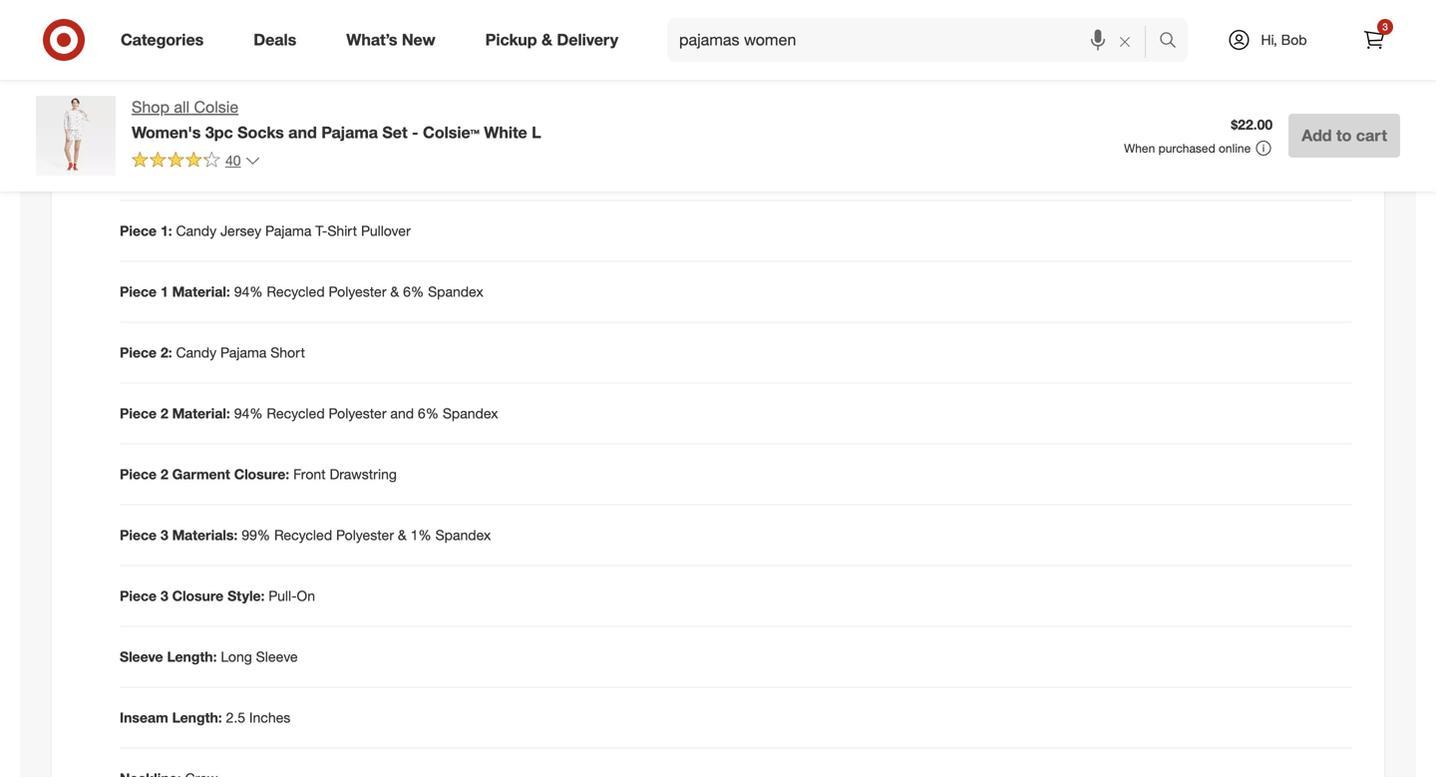 Task type: locate. For each thing, give the bounding box(es) containing it.
piece 2 garment closure: front drawstring
[[120, 465, 397, 483]]

& left 1%
[[398, 526, 407, 544]]

& down the pullover
[[390, 283, 399, 300]]

1 vertical spatial recycled
[[267, 404, 325, 422]]

recycled right 99%
[[274, 526, 332, 544]]

0 vertical spatial recycled
[[267, 283, 325, 300]]

spandex
[[428, 283, 484, 300], [443, 404, 498, 422], [436, 526, 491, 544]]

2 piece from the top
[[120, 283, 157, 300]]

0 vertical spatial 3
[[1383, 20, 1388, 33]]

polyester
[[329, 283, 387, 300], [329, 404, 387, 422], [336, 526, 394, 544]]

sleeve up inseam
[[120, 648, 163, 665]]

purchased
[[1159, 141, 1216, 156]]

piece left materials:
[[120, 526, 157, 544]]

0 vertical spatial length:
[[167, 648, 217, 665]]

spandex for piece 2 material: 94% recycled polyester and 6% spandex
[[443, 404, 498, 422]]

candy right 1:
[[176, 222, 217, 239]]

recycled down the short
[[267, 404, 325, 422]]

length:
[[167, 648, 217, 665], [172, 709, 222, 726]]

candy
[[176, 222, 217, 239], [176, 344, 217, 361]]

womens
[[168, 161, 222, 178]]

piece for piece 2:
[[120, 344, 157, 361]]

$22.00
[[1231, 116, 1273, 133]]

& right 'pickup'
[[542, 30, 553, 49]]

3 for piece 3 materials: 99% recycled polyester & 1% spandex
[[161, 526, 168, 544]]

pajama
[[321, 123, 378, 142], [265, 222, 312, 239], [220, 344, 267, 361]]

1:
[[161, 222, 172, 239]]

sleeve length: long sleeve
[[120, 648, 298, 665]]

polyester left 1%
[[336, 526, 394, 544]]

5 piece from the top
[[120, 465, 157, 483]]

1 vertical spatial and
[[390, 404, 414, 422]]

6% for &
[[403, 283, 424, 300]]

1 vertical spatial &
[[390, 283, 399, 300]]

1 vertical spatial length:
[[172, 709, 222, 726]]

pajama left set
[[321, 123, 378, 142]]

drawstring
[[330, 465, 397, 483]]

2 vertical spatial recycled
[[274, 526, 332, 544]]

2 candy from the top
[[176, 344, 217, 361]]

1 vertical spatial candy
[[176, 344, 217, 361]]

1 2 from the top
[[161, 404, 168, 422]]

long
[[221, 648, 252, 665]]

closure:
[[234, 465, 289, 483]]

deals link
[[237, 18, 321, 62]]

2 vertical spatial 3
[[161, 587, 168, 604]]

3
[[1383, 20, 1388, 33], [161, 526, 168, 544], [161, 587, 168, 604]]

0 vertical spatial material:
[[172, 283, 230, 300]]

2 left garment
[[161, 465, 168, 483]]

1 vertical spatial 6%
[[418, 404, 439, 422]]

1 vertical spatial 2
[[161, 465, 168, 483]]

polyester up the drawstring
[[329, 404, 387, 422]]

and for pajama
[[288, 123, 317, 142]]

94% down jersey
[[234, 283, 263, 300]]

and for 6%
[[390, 404, 414, 422]]

1 vertical spatial material:
[[172, 404, 230, 422]]

2 2 from the top
[[161, 465, 168, 483]]

3pc
[[205, 123, 233, 142]]

94% for piece 2 material:
[[234, 404, 263, 422]]

set
[[382, 123, 408, 142]]

colsie
[[194, 97, 239, 117]]

piece left the 2:
[[120, 344, 157, 361]]

& for 99% recycled polyester & 1% spandex
[[398, 526, 407, 544]]

6%
[[403, 283, 424, 300], [418, 404, 439, 422]]

1 piece from the top
[[120, 222, 157, 239]]

spandex for piece 3 materials: 99% recycled polyester & 1% spandex
[[436, 526, 491, 544]]

length: left "long"
[[167, 648, 217, 665]]

2 down the 2:
[[161, 404, 168, 422]]

2
[[161, 404, 168, 422], [161, 465, 168, 483]]

hi,
[[1261, 31, 1278, 48]]

0 horizontal spatial sleeve
[[120, 648, 163, 665]]

1 94% from the top
[[234, 283, 263, 300]]

material: right 1
[[172, 283, 230, 300]]

6 piece from the top
[[120, 526, 157, 544]]

materials:
[[172, 526, 238, 544]]

0 horizontal spatial and
[[288, 123, 317, 142]]

pajama left the t- at the left top
[[265, 222, 312, 239]]

piece 1: candy jersey pajama t-shirt pullover
[[120, 222, 411, 239]]

piece left 1:
[[120, 222, 157, 239]]

and right socks
[[288, 123, 317, 142]]

candy right the 2:
[[176, 344, 217, 361]]

3 left materials:
[[161, 526, 168, 544]]

all
[[174, 97, 190, 117]]

3 left closure
[[161, 587, 168, 604]]

1 vertical spatial polyester
[[329, 404, 387, 422]]

What can we help you find? suggestions appear below search field
[[667, 18, 1164, 62]]

material:
[[172, 283, 230, 300], [172, 404, 230, 422]]

2 material: from the top
[[172, 404, 230, 422]]

recycled
[[267, 283, 325, 300], [267, 404, 325, 422], [274, 526, 332, 544]]

&
[[542, 30, 553, 49], [390, 283, 399, 300], [398, 526, 407, 544]]

add
[[1302, 126, 1332, 145]]

pajama left the short
[[220, 344, 267, 361]]

7 piece from the top
[[120, 587, 157, 604]]

piece left garment
[[120, 465, 157, 483]]

jersey
[[220, 222, 261, 239]]

polyester for 94% recycled polyester and 6% spandex
[[329, 404, 387, 422]]

piece left 1
[[120, 283, 157, 300]]

inseam
[[120, 709, 168, 726]]

polyester for 94% recycled polyester & 6% spandex
[[329, 283, 387, 300]]

4 piece from the top
[[120, 404, 157, 422]]

and
[[288, 123, 317, 142], [390, 404, 414, 422]]

and up the drawstring
[[390, 404, 414, 422]]

candy for jersey
[[176, 222, 217, 239]]

material: for piece 2 material:
[[172, 404, 230, 422]]

1 material: from the top
[[172, 283, 230, 300]]

length: left 2.5
[[172, 709, 222, 726]]

sleeve right "long"
[[256, 648, 298, 665]]

94% for piece 1 material:
[[234, 283, 263, 300]]

piece for piece 1 material:
[[120, 283, 157, 300]]

material: up garment
[[172, 404, 230, 422]]

when purchased online
[[1124, 141, 1251, 156]]

2.5
[[226, 709, 245, 726]]

piece for piece 3 materials:
[[120, 526, 157, 544]]

search button
[[1150, 18, 1198, 66]]

1 candy from the top
[[176, 222, 217, 239]]

1 vertical spatial 3
[[161, 526, 168, 544]]

and inside the shop all colsie women's 3pc socks and pajama set - colsie™ white l
[[288, 123, 317, 142]]

0 vertical spatial polyester
[[329, 283, 387, 300]]

1 horizontal spatial sleeve
[[256, 648, 298, 665]]

2 vertical spatial polyester
[[336, 526, 394, 544]]

recycled for piece 2 material:
[[267, 404, 325, 422]]

1%
[[411, 526, 432, 544]]

0 vertical spatial 2
[[161, 404, 168, 422]]

1 horizontal spatial and
[[390, 404, 414, 422]]

2 vertical spatial &
[[398, 526, 407, 544]]

specifications
[[120, 47, 248, 70]]

0 vertical spatial spandex
[[428, 283, 484, 300]]

delivery
[[557, 30, 619, 49]]

0 vertical spatial candy
[[176, 222, 217, 239]]

pickup
[[485, 30, 537, 49]]

material: for piece 1 material:
[[172, 283, 230, 300]]

white
[[484, 123, 527, 142]]

0 vertical spatial 6%
[[403, 283, 424, 300]]

polyester down shirt
[[329, 283, 387, 300]]

2 vertical spatial spandex
[[436, 526, 491, 544]]

0 vertical spatial and
[[288, 123, 317, 142]]

94% up piece 2 garment closure: front drawstring
[[234, 404, 263, 422]]

piece 2: candy pajama short
[[120, 344, 305, 361]]

1 vertical spatial spandex
[[443, 404, 498, 422]]

piece left closure
[[120, 587, 157, 604]]

2 94% from the top
[[234, 404, 263, 422]]

0 vertical spatial pajama
[[321, 123, 378, 142]]

piece for piece 3 closure style:
[[120, 587, 157, 604]]

number
[[120, 100, 173, 118]]

2 vertical spatial pajama
[[220, 344, 267, 361]]

specifications button
[[68, 28, 1369, 91]]

pieces:
[[194, 100, 242, 118]]

piece for piece 2 garment closure:
[[120, 465, 157, 483]]

pickup & delivery link
[[469, 18, 643, 62]]

3 right bob
[[1383, 20, 1388, 33]]

3 piece from the top
[[120, 344, 157, 361]]

recycled up the short
[[267, 283, 325, 300]]

piece
[[120, 222, 157, 239], [120, 283, 157, 300], [120, 344, 157, 361], [120, 404, 157, 422], [120, 465, 157, 483], [120, 526, 157, 544], [120, 587, 157, 604]]

shop
[[132, 97, 170, 117]]

0 vertical spatial 94%
[[234, 283, 263, 300]]

categories link
[[104, 18, 229, 62]]

recycled for piece 1 material:
[[267, 283, 325, 300]]

sleeve
[[120, 648, 163, 665], [256, 648, 298, 665]]

1 vertical spatial 94%
[[234, 404, 263, 422]]

piece down piece 2: candy pajama short
[[120, 404, 157, 422]]

number of pieces:
[[120, 100, 242, 118]]

94%
[[234, 283, 263, 300], [234, 404, 263, 422]]



Task type: describe. For each thing, give the bounding box(es) containing it.
pullover
[[361, 222, 411, 239]]

online
[[1219, 141, 1251, 156]]

3 for piece 3 closure style: pull-on
[[161, 587, 168, 604]]

garment
[[172, 465, 230, 483]]

women's
[[132, 123, 201, 142]]

what's
[[346, 30, 397, 49]]

pajama inside the shop all colsie women's 3pc socks and pajama set - colsie™ white l
[[321, 123, 378, 142]]

candy for pajama
[[176, 344, 217, 361]]

inseam length: 2.5 inches
[[120, 709, 291, 726]]

length: for inseam length:
[[172, 709, 222, 726]]

when
[[1124, 141, 1155, 156]]

polyester for 99% recycled polyester & 1% spandex
[[336, 526, 394, 544]]

to
[[1337, 126, 1352, 145]]

piece 1 material: 94% recycled polyester & 6% spandex
[[120, 283, 484, 300]]

closure
[[172, 587, 224, 604]]

on
[[297, 587, 315, 604]]

sizing:
[[120, 161, 164, 178]]

search
[[1150, 32, 1198, 51]]

deals
[[254, 30, 297, 49]]

recycled for piece 3 materials:
[[274, 526, 332, 544]]

1
[[161, 283, 168, 300]]

bob
[[1281, 31, 1307, 48]]

t-
[[315, 222, 328, 239]]

2 for garment
[[161, 465, 168, 483]]

new
[[402, 30, 436, 49]]

shirt
[[328, 222, 357, 239]]

piece for piece 1:
[[120, 222, 157, 239]]

-
[[412, 123, 419, 142]]

0 vertical spatial &
[[542, 30, 553, 49]]

& for 94% recycled polyester & 6% spandex
[[390, 283, 399, 300]]

cart
[[1356, 126, 1388, 145]]

sizing: womens
[[120, 161, 222, 178]]

piece 2 material: 94% recycled polyester and 6% spandex
[[120, 404, 498, 422]]

pickup & delivery
[[485, 30, 619, 49]]

spandex for piece 1 material: 94% recycled polyester & 6% spandex
[[428, 283, 484, 300]]

add to cart
[[1302, 126, 1388, 145]]

99%
[[242, 526, 270, 544]]

1 vertical spatial pajama
[[265, 222, 312, 239]]

front
[[293, 465, 326, 483]]

short
[[271, 344, 305, 361]]

2:
[[161, 344, 172, 361]]

piece for piece 2 material:
[[120, 404, 157, 422]]

pull-
[[269, 587, 297, 604]]

2 sleeve from the left
[[256, 648, 298, 665]]

hi, bob
[[1261, 31, 1307, 48]]

40 link
[[132, 150, 261, 173]]

3 link
[[1353, 18, 1397, 62]]

1 sleeve from the left
[[120, 648, 163, 665]]

categories
[[121, 30, 204, 49]]

style:
[[228, 587, 265, 604]]

6% for and
[[418, 404, 439, 422]]

l
[[532, 123, 541, 142]]

what's new
[[346, 30, 436, 49]]

40
[[225, 151, 241, 169]]

add to cart button
[[1289, 114, 1401, 158]]

piece 3 materials: 99% recycled polyester & 1% spandex
[[120, 526, 491, 544]]

what's new link
[[329, 18, 461, 62]]

length: for sleeve length:
[[167, 648, 217, 665]]

inches
[[249, 709, 291, 726]]

image of women's 3pc socks and pajama set - colsie™ white l image
[[36, 96, 116, 176]]

shop all colsie women's 3pc socks and pajama set - colsie™ white l
[[132, 97, 541, 142]]

2 for material:
[[161, 404, 168, 422]]

piece 3 closure style: pull-on
[[120, 587, 315, 604]]

colsie™
[[423, 123, 480, 142]]

of
[[177, 100, 190, 118]]

socks
[[238, 123, 284, 142]]



Task type: vqa. For each thing, say whether or not it's contained in the screenshot.


